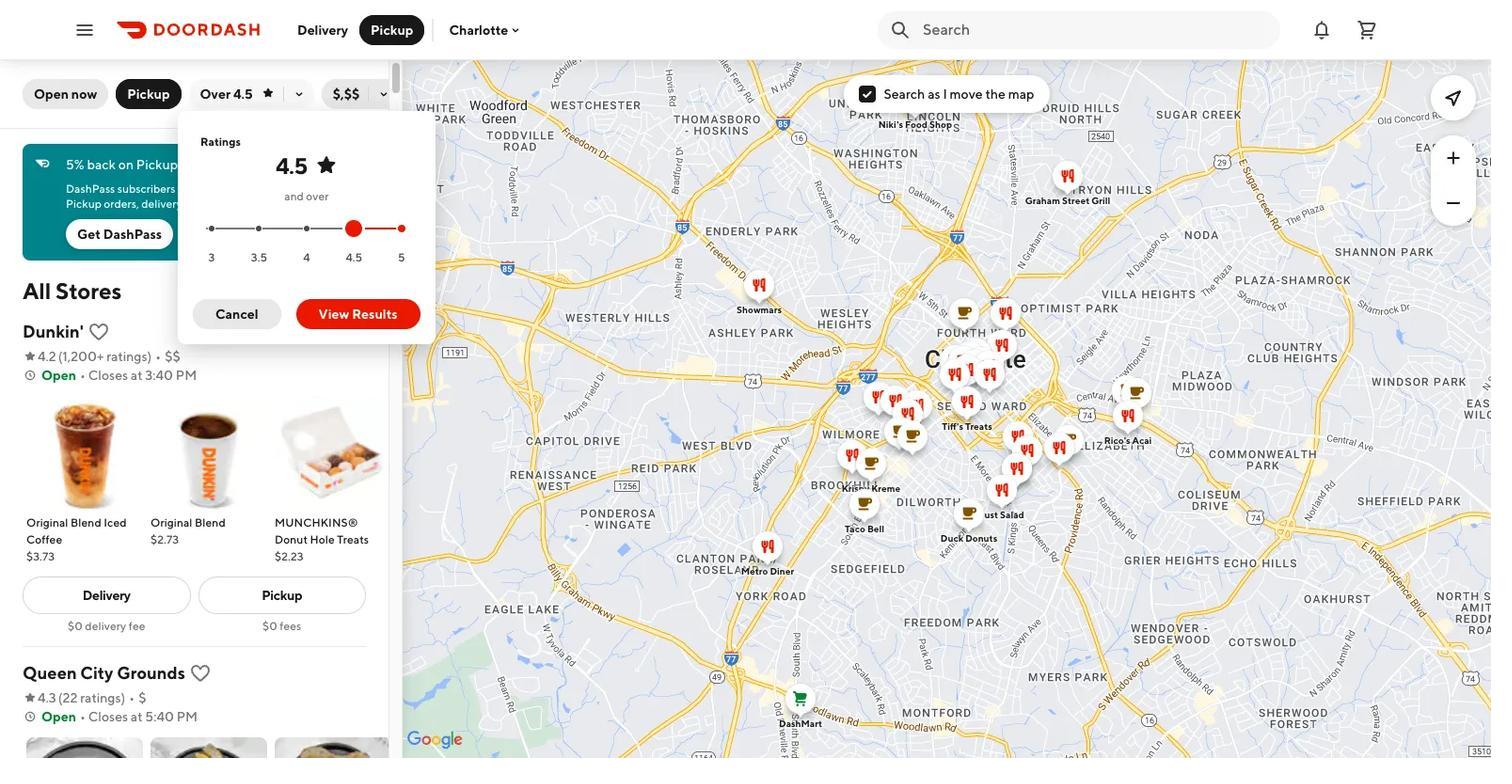 Task type: describe. For each thing, give the bounding box(es) containing it.
4
[[303, 250, 310, 264]]

original blend image
[[151, 396, 267, 513]]

get dashpass button
[[66, 219, 173, 249]]

queen
[[23, 664, 77, 683]]

• left $
[[129, 691, 135, 706]]

$2.23
[[275, 550, 304, 564]]

1 vertical spatial dashpass
[[66, 182, 115, 196]]

delivery for delivery link
[[83, 588, 131, 603]]

average rating of 4.3 out of 5 element
[[23, 689, 56, 708]]

original blend iced coffee image
[[26, 396, 143, 513]]

open • closes at 5:40 pm
[[41, 710, 198, 725]]

$3.73
[[26, 550, 55, 564]]

munchkins® donut hole treats image
[[275, 396, 392, 513]]

charlotte
[[449, 22, 508, 37]]

0 items, open order cart image
[[1356, 18, 1379, 41]]

get dashpass
[[77, 227, 162, 242]]

credits
[[215, 182, 250, 196]]

open now
[[34, 87, 97, 102]]

pickup up subscribers
[[136, 157, 178, 172]]

zoom out image
[[1443, 192, 1466, 215]]

open for dunkin'
[[41, 368, 76, 383]]

$$
[[165, 349, 180, 364]]

and inside 5% back on pickup orders with dashpass dashpass subscribers get 5% credits back on eligible pickup orders, delivery savings and exclusive offers.
[[224, 197, 244, 211]]

queen city grounds
[[23, 664, 185, 683]]

eligible
[[295, 182, 332, 196]]

results
[[352, 307, 398, 322]]

orders,
[[104, 197, 139, 211]]

original blend iced coffee $3.73
[[26, 516, 127, 564]]

0 horizontal spatial delivery
[[85, 619, 126, 633]]

open now button
[[23, 79, 108, 109]]

3
[[209, 250, 215, 264]]

closes for dunkin'
[[88, 368, 128, 383]]

• left $$ at the top left of page
[[156, 349, 161, 364]]

0 vertical spatial dashpass
[[250, 157, 307, 172]]

cancel button
[[193, 299, 281, 329]]

5:40
[[145, 710, 174, 725]]

) for dunkin'
[[147, 349, 152, 364]]

4.5 inside button
[[233, 87, 253, 102]]

$,$$
[[333, 87, 360, 102]]

( for queen city grounds
[[58, 691, 63, 706]]

$0 fees
[[263, 619, 302, 633]]

pickup right delivery button
[[371, 22, 414, 37]]

the
[[986, 87, 1006, 102]]

all
[[23, 278, 51, 304]]

$2.73
[[151, 533, 179, 547]]

at for queen city grounds
[[131, 710, 143, 725]]

pickup right the now
[[127, 87, 170, 102]]

over
[[200, 87, 231, 102]]

search
[[884, 87, 926, 102]]

dashpass inside button
[[103, 227, 162, 242]]

$0 for delivery
[[68, 619, 83, 633]]

pickup up $0 fees
[[262, 588, 302, 603]]

Search as I move the map checkbox
[[860, 86, 877, 103]]

pickup link
[[198, 577, 366, 615]]

• down ( 22 ratings ) at bottom
[[80, 710, 86, 725]]

pm for queen city grounds
[[177, 710, 198, 725]]

subscribers
[[117, 182, 175, 196]]

( 22 ratings )
[[58, 691, 125, 706]]

$
[[139, 691, 146, 706]]

munchkins® donut hole treats $2.23
[[275, 516, 369, 564]]

over 4.5
[[200, 87, 253, 102]]

3:40
[[145, 368, 173, 383]]

delivery link
[[23, 577, 191, 615]]

original for $3.73
[[26, 516, 68, 530]]

$0 delivery fee
[[68, 619, 145, 633]]

1,200+
[[63, 349, 104, 364]]

with
[[221, 157, 247, 172]]

hole
[[310, 533, 335, 547]]

open menu image
[[73, 18, 96, 41]]

now
[[71, 87, 97, 102]]

4.3
[[38, 691, 56, 706]]

• $$
[[156, 349, 180, 364]]

powered by google image
[[408, 731, 463, 750]]

zoom in image
[[1443, 147, 1466, 169]]

22
[[63, 691, 78, 706]]

map
[[1009, 87, 1035, 102]]

0 horizontal spatial 5%
[[66, 157, 84, 172]]

donut
[[275, 533, 308, 547]]

delivery for delivery button
[[297, 22, 348, 37]]

charlotte button
[[449, 22, 524, 37]]

open for queen city grounds
[[41, 710, 76, 725]]

delivery button
[[286, 15, 360, 45]]



Task type: vqa. For each thing, say whether or not it's contained in the screenshot.
Shop
yes



Task type: locate. For each thing, give the bounding box(es) containing it.
back up orders,
[[87, 157, 116, 172]]

0 horizontal spatial original
[[26, 516, 68, 530]]

( 1,200+ ratings )
[[58, 349, 152, 364]]

4.5 down 4.5 stars and over icon on the left top
[[346, 250, 363, 264]]

just salad
[[980, 509, 1024, 521], [980, 509, 1024, 521]]

closes down ( 1,200+ ratings )
[[88, 368, 128, 383]]

city
[[80, 664, 113, 683]]

pm for dunkin'
[[176, 368, 197, 383]]

orders
[[181, 157, 219, 172]]

1 vertical spatial at
[[131, 710, 143, 725]]

0 vertical spatial at
[[131, 368, 143, 383]]

kreme
[[871, 483, 901, 494], [871, 483, 901, 494]]

0 vertical spatial 4.5
[[233, 87, 253, 102]]

0 vertical spatial delivery
[[141, 197, 182, 211]]

pm right 5:40
[[177, 710, 198, 725]]

pm down $$ at the top left of page
[[176, 368, 197, 383]]

duck donuts
[[941, 533, 997, 544], [941, 533, 997, 544]]

recenter the map image
[[1443, 87, 1466, 109]]

$0 left fees
[[263, 619, 278, 633]]

view results button
[[296, 299, 420, 329]]

4.5 right over in the top of the page
[[233, 87, 253, 102]]

4.2
[[38, 349, 56, 364]]

$0 down delivery link
[[68, 619, 83, 633]]

0 vertical spatial delivery
[[297, 22, 348, 37]]

as
[[928, 87, 941, 102]]

2 original from the left
[[151, 516, 193, 530]]

1 horizontal spatial $0
[[263, 619, 278, 633]]

ratings up open • closes at 3:40 pm
[[106, 349, 147, 364]]

blend
[[71, 516, 101, 530], [195, 516, 226, 530]]

• $
[[129, 691, 146, 706]]

street
[[1062, 195, 1090, 206], [1062, 195, 1090, 206]]

1 original from the left
[[26, 516, 68, 530]]

5
[[398, 250, 405, 264]]

open down 4.2
[[41, 368, 76, 383]]

dashpass up orders,
[[66, 182, 115, 196]]

notification bell image
[[1311, 18, 1334, 41]]

at left 3:40
[[131, 368, 143, 383]]

1 horizontal spatial back
[[253, 182, 277, 196]]

grill
[[1092, 195, 1110, 206], [1092, 195, 1110, 206]]

view
[[319, 307, 349, 322]]

4 stars and over image
[[303, 225, 310, 233]]

0 vertical spatial 5%
[[66, 157, 84, 172]]

0 vertical spatial )
[[147, 349, 152, 364]]

on up subscribers
[[118, 157, 134, 172]]

original inside original blend $2.73
[[151, 516, 193, 530]]

4.5 stars and over image
[[349, 223, 360, 235]]

blend inside original blend iced coffee $3.73
[[71, 516, 101, 530]]

pickup
[[371, 22, 414, 37], [127, 87, 170, 102], [136, 157, 178, 172], [66, 197, 102, 211], [262, 588, 302, 603]]

open
[[34, 87, 69, 102], [41, 368, 76, 383], [41, 710, 76, 725]]

0 vertical spatial pm
[[176, 368, 197, 383]]

Store search: begin typing to search for stores available on DoorDash text field
[[923, 19, 1270, 40]]

stores
[[55, 278, 122, 304]]

(
[[58, 349, 63, 364], [58, 691, 63, 706]]

( right 4.3
[[58, 691, 63, 706]]

dashpass down orders,
[[103, 227, 162, 242]]

exclusive
[[246, 197, 293, 211]]

0 horizontal spatial and
[[224, 197, 244, 211]]

1 vertical spatial pickup button
[[116, 79, 181, 109]]

niki's food shop
[[878, 119, 952, 130], [878, 119, 952, 130]]

dashmart
[[779, 718, 822, 729], [779, 718, 822, 729]]

1 vertical spatial open
[[41, 368, 76, 383]]

( for dunkin'
[[58, 349, 63, 364]]

at for dunkin'
[[131, 368, 143, 383]]

5% up get
[[66, 157, 84, 172]]

open down 22
[[41, 710, 76, 725]]

closes for queen city grounds
[[88, 710, 128, 725]]

blend inside original blend $2.73
[[195, 516, 226, 530]]

2 vertical spatial open
[[41, 710, 76, 725]]

over
[[306, 189, 329, 203]]

original inside original blend iced coffee $3.73
[[26, 516, 68, 530]]

original up coffee
[[26, 516, 68, 530]]

krispy
[[842, 483, 869, 494], [842, 483, 869, 494]]

delivery up $0 delivery fee
[[83, 588, 131, 603]]

0 vertical spatial closes
[[88, 368, 128, 383]]

1 horizontal spatial original
[[151, 516, 193, 530]]

salad
[[1000, 509, 1024, 521], [1000, 509, 1024, 521]]

2 closes from the top
[[88, 710, 128, 725]]

closes down ( 22 ratings ) at bottom
[[88, 710, 128, 725]]

delivery inside 5% back on pickup orders with dashpass dashpass subscribers get 5% credits back on eligible pickup orders, delivery savings and exclusive offers.
[[141, 197, 182, 211]]

5 stars and over image
[[396, 223, 407, 235]]

original up $2.73
[[151, 516, 193, 530]]

open inside button
[[34, 87, 69, 102]]

4.5 up eligible
[[276, 152, 307, 179]]

1 ( from the top
[[58, 349, 63, 364]]

delivery up $,$$
[[297, 22, 348, 37]]

get
[[178, 182, 195, 196]]

1 horizontal spatial on
[[279, 182, 293, 196]]

2 blend from the left
[[195, 516, 226, 530]]

all stores
[[23, 278, 122, 304]]

0 vertical spatial ratings
[[106, 349, 147, 364]]

0 horizontal spatial pickup button
[[116, 79, 181, 109]]

ratings
[[200, 135, 241, 149]]

fees
[[280, 619, 302, 633]]

food
[[905, 119, 928, 130], [905, 119, 928, 130]]

1 vertical spatial )
[[121, 691, 125, 706]]

coffee
[[26, 533, 62, 547]]

( right 4.2
[[58, 349, 63, 364]]

blend for iced
[[71, 516, 101, 530]]

rico's
[[1104, 435, 1131, 446], [1104, 435, 1131, 446]]

$0 for pickup
[[263, 619, 278, 633]]

at down • $
[[131, 710, 143, 725]]

tiff's treats
[[942, 421, 992, 432], [942, 421, 992, 432]]

and down "credits"
[[224, 197, 244, 211]]

krispy kreme
[[842, 483, 901, 494], [842, 483, 901, 494]]

diner
[[770, 566, 794, 577], [770, 566, 794, 577]]

1 $0 from the left
[[68, 619, 83, 633]]

pm
[[176, 368, 197, 383], [177, 710, 198, 725]]

2 vertical spatial dashpass
[[103, 227, 162, 242]]

1 vertical spatial on
[[279, 182, 293, 196]]

move
[[950, 87, 983, 102]]

view results
[[319, 307, 398, 322]]

delivery down subscribers
[[141, 197, 182, 211]]

and over
[[285, 189, 329, 203]]

•
[[156, 349, 161, 364], [80, 368, 86, 383], [129, 691, 135, 706], [80, 710, 86, 725]]

$,$$ button
[[322, 79, 399, 109]]

1 vertical spatial 4.5
[[276, 152, 307, 179]]

1 vertical spatial pm
[[177, 710, 198, 725]]

1 horizontal spatial blend
[[195, 516, 226, 530]]

get
[[77, 227, 101, 242]]

0 horizontal spatial on
[[118, 157, 134, 172]]

0 vertical spatial back
[[87, 157, 116, 172]]

1 closes from the top
[[88, 368, 128, 383]]

original blend $2.73
[[151, 516, 226, 547]]

over 4.5 button
[[189, 79, 314, 109]]

0 horizontal spatial $0
[[68, 619, 83, 633]]

and left the over
[[285, 189, 304, 203]]

1 vertical spatial back
[[253, 182, 277, 196]]

1 horizontal spatial 4.5
[[276, 152, 307, 179]]

tiff's
[[942, 421, 963, 432], [942, 421, 963, 432]]

duck
[[941, 533, 963, 544], [941, 533, 963, 544]]

open left the now
[[34, 87, 69, 102]]

ratings for dunkin'
[[106, 349, 147, 364]]

back up exclusive
[[253, 182, 277, 196]]

5% up savings
[[197, 182, 213, 196]]

• down 1,200+
[[80, 368, 86, 383]]

treats
[[965, 421, 992, 432], [965, 421, 992, 432], [337, 533, 369, 547]]

2 horizontal spatial 4.5
[[346, 250, 363, 264]]

1 horizontal spatial 5%
[[197, 182, 213, 196]]

i
[[944, 87, 948, 102]]

) left • $$
[[147, 349, 152, 364]]

) for queen city grounds
[[121, 691, 125, 706]]

2 at from the top
[[131, 710, 143, 725]]

taco
[[845, 523, 865, 535], [845, 523, 865, 535]]

grounds
[[117, 664, 185, 683]]

dashpass up exclusive
[[250, 157, 307, 172]]

original for $2.73
[[151, 516, 193, 530]]

just
[[980, 509, 998, 521], [980, 509, 998, 521]]

at
[[131, 368, 143, 383], [131, 710, 143, 725]]

1 horizontal spatial and
[[285, 189, 304, 203]]

1 blend from the left
[[71, 516, 101, 530]]

1 horizontal spatial )
[[147, 349, 152, 364]]

munchkins®
[[275, 516, 358, 530]]

rico's acai
[[1104, 435, 1152, 446], [1104, 435, 1152, 446]]

3 stars and over image
[[208, 225, 216, 233]]

0 horizontal spatial 4.5
[[233, 87, 253, 102]]

average rating of 4.2 out of 5 element
[[23, 347, 56, 366]]

fee
[[129, 619, 145, 633]]

3.5
[[251, 250, 267, 264]]

) left • $
[[121, 691, 125, 706]]

0 horizontal spatial )
[[121, 691, 125, 706]]

1 vertical spatial closes
[[88, 710, 128, 725]]

on up exclusive
[[279, 182, 293, 196]]

bell
[[867, 523, 884, 535], [867, 523, 884, 535]]

iced
[[104, 516, 127, 530]]

map region
[[163, 0, 1492, 759]]

1 vertical spatial delivery
[[85, 619, 126, 633]]

open • closes at 3:40 pm
[[41, 368, 197, 383]]

ratings for queen city grounds
[[80, 691, 121, 706]]

0 vertical spatial open
[[34, 87, 69, 102]]

pickup up get
[[66, 197, 102, 211]]

1 at from the top
[[131, 368, 143, 383]]

5% back on pickup orders with dashpass dashpass subscribers get 5% credits back on eligible pickup orders, delivery savings and exclusive offers.
[[66, 157, 335, 211]]

click to add this store to your saved list image
[[189, 663, 212, 685]]

$0
[[68, 619, 83, 633], [263, 619, 278, 633]]

ratings down queen city grounds
[[80, 691, 121, 706]]

and
[[285, 189, 304, 203], [224, 197, 244, 211]]

pickup button right the now
[[116, 79, 181, 109]]

pickup button
[[360, 15, 425, 45], [116, 79, 181, 109]]

1 horizontal spatial delivery
[[297, 22, 348, 37]]

dunkin'
[[23, 322, 84, 342]]

3.5 stars and over image
[[255, 225, 263, 233]]

0 vertical spatial pickup button
[[360, 15, 425, 45]]

graham street grill
[[1025, 195, 1110, 206], [1025, 195, 1110, 206]]

4.5
[[233, 87, 253, 102], [276, 152, 307, 179], [346, 250, 363, 264]]

closes
[[88, 368, 128, 383], [88, 710, 128, 725]]

1 horizontal spatial pickup button
[[360, 15, 425, 45]]

delivery down delivery link
[[85, 619, 126, 633]]

cancel
[[216, 307, 258, 322]]

0 vertical spatial on
[[118, 157, 134, 172]]

2 ( from the top
[[58, 691, 63, 706]]

0 vertical spatial (
[[58, 349, 63, 364]]

2 $0 from the left
[[263, 619, 278, 633]]

1 vertical spatial 5%
[[197, 182, 213, 196]]

blend for $2.73
[[195, 516, 226, 530]]

ratings
[[106, 349, 147, 364], [80, 691, 121, 706]]

blend left the iced
[[71, 516, 101, 530]]

1 vertical spatial (
[[58, 691, 63, 706]]

search as i move the map
[[884, 87, 1035, 102]]

1 vertical spatial delivery
[[83, 588, 131, 603]]

2 vertical spatial 4.5
[[346, 250, 363, 264]]

0 horizontal spatial delivery
[[83, 588, 131, 603]]

niki's
[[878, 119, 903, 130], [878, 119, 903, 130]]

1 horizontal spatial delivery
[[141, 197, 182, 211]]

delivery inside button
[[297, 22, 348, 37]]

1 vertical spatial ratings
[[80, 691, 121, 706]]

blend down original blend image
[[195, 516, 226, 530]]

offers.
[[295, 197, 327, 211]]

on
[[118, 157, 134, 172], [279, 182, 293, 196]]

pickup button up $,$$ button
[[360, 15, 425, 45]]

click to add this store to your saved list image
[[87, 321, 110, 344]]

treats inside munchkins® donut hole treats $2.23
[[337, 533, 369, 547]]

savings
[[184, 197, 222, 211]]

0 horizontal spatial blend
[[71, 516, 101, 530]]

0 horizontal spatial back
[[87, 157, 116, 172]]



